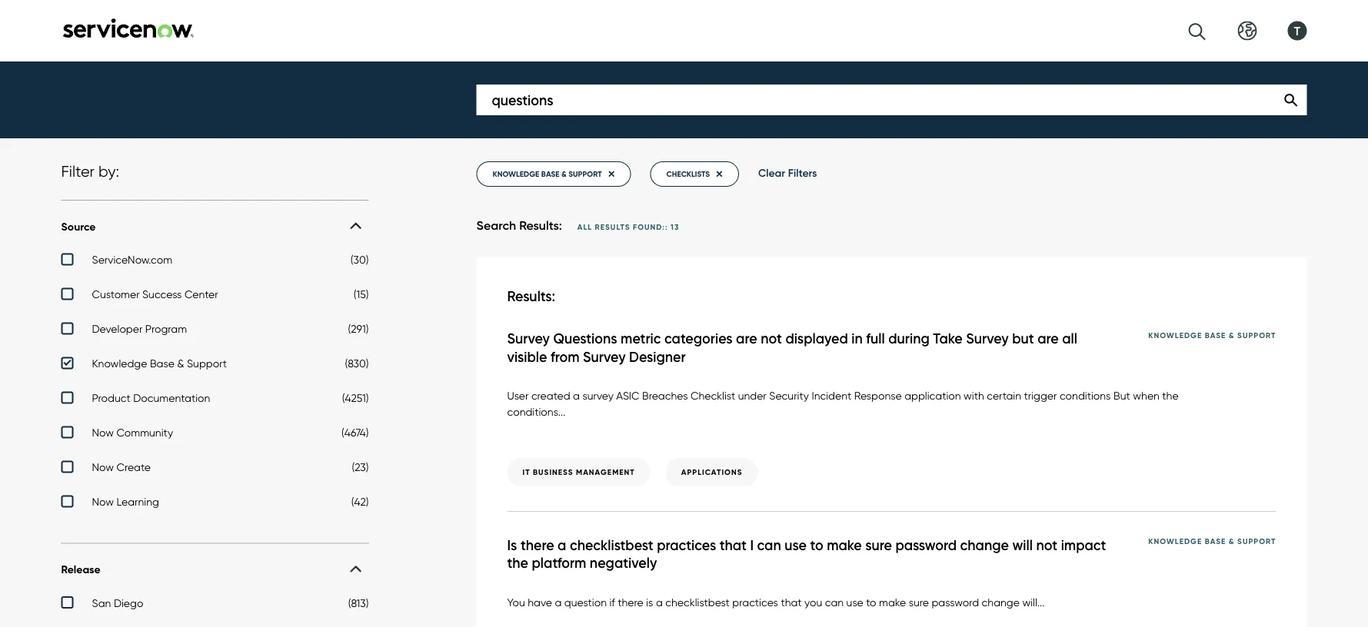 Task type: describe. For each thing, give the bounding box(es) containing it.
2 horizontal spatial survey
[[966, 330, 1009, 348]]

knowledge base & support
[[493, 169, 602, 179]]

0 vertical spatial results:
[[519, 218, 562, 233]]

user
[[507, 389, 529, 402]]

all
[[577, 222, 592, 232]]

change inside the is there a checklistbest practices that i can use to make sure password change will not impact the platform negatively
[[960, 537, 1009, 554]]

visible
[[507, 348, 547, 366]]

in
[[852, 330, 863, 348]]

search
[[476, 218, 516, 233]]

that inside the is there a checklistbest practices that i can use to make sure password change will not impact the platform negatively
[[720, 537, 747, 554]]

when
[[1133, 389, 1160, 402]]

all results found: : 13
[[577, 222, 680, 232]]

created
[[531, 389, 570, 402]]

a for question
[[555, 596, 562, 609]]

developer
[[92, 323, 143, 336]]

1 horizontal spatial checklistbest
[[666, 596, 730, 609]]

knowledge for is there a checklistbest practices that i can use to make sure password change will not impact the platform negatively
[[1149, 537, 1202, 547]]

categories
[[665, 330, 733, 348]]

1 horizontal spatial practices
[[733, 596, 778, 609]]

clear filters
[[758, 167, 817, 180]]

all
[[1062, 330, 1078, 348]]

certain
[[987, 389, 1021, 402]]

to inside the is there a checklistbest practices that i can use to make sure password change will not impact the platform negatively
[[810, 537, 824, 554]]

diego
[[114, 597, 143, 610]]

(813)
[[348, 597, 369, 610]]

1 vertical spatial support
[[187, 357, 227, 370]]

1 horizontal spatial there
[[618, 596, 644, 609]]

customer
[[92, 288, 140, 301]]

questions
[[553, 330, 617, 348]]

documentation
[[133, 392, 210, 405]]

conditions
[[1060, 389, 1111, 402]]

community
[[117, 427, 173, 440]]

sure inside the is there a checklistbest practices that i can use to make sure password change will not impact the platform negatively
[[866, 537, 892, 554]]

applications
[[681, 468, 743, 478]]

make inside the is there a checklistbest practices that i can use to make sure password change will not impact the platform negatively
[[827, 537, 862, 554]]

negatively
[[590, 555, 657, 572]]

filter
[[61, 162, 95, 181]]

Search across ServiceNow text field
[[476, 85, 1307, 115]]

designer
[[629, 348, 686, 366]]

can inside the is there a checklistbest practices that i can use to make sure password change will not impact the platform negatively
[[757, 537, 781, 554]]

by:
[[98, 162, 119, 181]]

support for is there a checklistbest practices that i can use to make sure password change will not impact the platform negatively
[[1238, 537, 1276, 547]]

1 vertical spatial knowledge
[[92, 357, 147, 370]]

will
[[1013, 537, 1033, 554]]

1 vertical spatial that
[[781, 596, 802, 609]]

the inside user created a survey asic breaches checklist under security incident response application with certain trigger conditions but when the conditions...
[[1162, 389, 1179, 402]]

is there a checklistbest practices that i can use to make sure password change will not impact the platform negatively
[[507, 537, 1106, 572]]

but
[[1012, 330, 1034, 348]]

1 vertical spatial sure
[[909, 596, 929, 609]]

san diego
[[92, 597, 143, 610]]

clear filters button
[[758, 167, 817, 180]]

1 vertical spatial base
[[150, 357, 174, 370]]

survey questions metric categories are not displayed in full during take survey but are all visible from survey designer
[[507, 330, 1078, 366]]

(42)
[[351, 496, 369, 509]]

center
[[185, 288, 218, 301]]

displayed
[[786, 330, 848, 348]]

now for now learning
[[92, 496, 114, 509]]

learning
[[117, 496, 159, 509]]

there inside the is there a checklistbest practices that i can use to make sure password change will not impact the platform negatively
[[521, 537, 554, 554]]

use inside the is there a checklistbest practices that i can use to make sure password change will not impact the platform negatively
[[785, 537, 807, 554]]

1 vertical spatial change
[[982, 596, 1020, 609]]

base for survey questions metric categories are not displayed in full during take survey but are all visible from survey designer
[[1205, 330, 1226, 340]]

developer program
[[92, 323, 187, 336]]

is
[[507, 537, 517, 554]]

(291)
[[348, 323, 369, 336]]

user created a survey asic breaches checklist under security incident response application with certain trigger conditions but when the conditions...
[[507, 389, 1179, 419]]

trigger
[[1024, 389, 1057, 402]]

release
[[61, 564, 100, 577]]

knowledge for survey questions metric categories are not displayed in full during take survey but are all visible from survey designer
[[1149, 330, 1202, 340]]

it
[[523, 468, 530, 478]]

incident
[[812, 389, 852, 402]]

conditions...
[[507, 406, 566, 419]]

support
[[569, 169, 602, 179]]

with
[[964, 389, 984, 402]]

have
[[528, 596, 552, 609]]

1 are from the left
[[736, 330, 757, 348]]

1 horizontal spatial survey
[[583, 348, 626, 366]]

full
[[866, 330, 885, 348]]

is there a checklistbest practices that i can use to make sure password change will not impact the platform negatively link
[[507, 537, 1149, 573]]

you have a question if there is a checklistbest practices that you can use to make sure password change will...
[[507, 596, 1045, 609]]

question
[[564, 596, 607, 609]]

application
[[905, 389, 961, 402]]

product
[[92, 392, 131, 405]]

security
[[769, 389, 809, 402]]

create
[[117, 461, 151, 474]]

under
[[738, 389, 767, 402]]

source
[[61, 220, 96, 234]]

1 horizontal spatial can
[[825, 596, 844, 609]]

will...
[[1023, 596, 1045, 609]]

2 are from the left
[[1038, 330, 1059, 348]]

(830)
[[345, 357, 369, 370]]

search results:
[[476, 218, 562, 233]]

asic
[[616, 389, 640, 402]]

filters
[[788, 167, 817, 180]]

(23)
[[352, 461, 369, 474]]

not inside the is there a checklistbest practices that i can use to make sure password change will not impact the platform negatively
[[1036, 537, 1058, 554]]

you
[[805, 596, 822, 609]]

you
[[507, 596, 525, 609]]

metric
[[621, 330, 661, 348]]



Task type: locate. For each thing, give the bounding box(es) containing it.
during
[[889, 330, 930, 348]]

checklistbest right is
[[666, 596, 730, 609]]

now create
[[92, 461, 151, 474]]

now down product
[[92, 427, 114, 440]]

1 vertical spatial make
[[879, 596, 906, 609]]

(30)
[[351, 253, 369, 267]]

not inside survey questions metric categories are not displayed in full during take survey but are all visible from survey designer
[[761, 330, 782, 348]]

san
[[92, 597, 111, 610]]

to
[[810, 537, 824, 554], [866, 596, 877, 609]]

but
[[1114, 389, 1131, 402]]

checklist
[[691, 389, 735, 402]]

2 vertical spatial support
[[1238, 537, 1276, 547]]

it business management
[[523, 468, 635, 478]]

1 vertical spatial the
[[507, 555, 528, 572]]

now
[[92, 427, 114, 440], [92, 461, 114, 474], [92, 496, 114, 509]]

survey
[[583, 389, 614, 402]]

0 vertical spatial can
[[757, 537, 781, 554]]

a right is
[[656, 596, 663, 609]]

0 vertical spatial the
[[1162, 389, 1179, 402]]

practices
[[657, 537, 716, 554], [733, 596, 778, 609]]

now for now community
[[92, 427, 114, 440]]

practices down i
[[733, 596, 778, 609]]

not left displayed
[[761, 330, 782, 348]]

0 vertical spatial not
[[761, 330, 782, 348]]

knowledge
[[493, 169, 539, 179]]

base
[[1205, 330, 1226, 340], [150, 357, 174, 370], [1205, 537, 1226, 547]]

there
[[521, 537, 554, 554], [618, 596, 644, 609]]

use right you
[[847, 596, 864, 609]]

is
[[646, 596, 653, 609]]

there right is at the bottom of page
[[521, 537, 554, 554]]

program
[[145, 323, 187, 336]]

survey
[[507, 330, 550, 348], [966, 330, 1009, 348], [583, 348, 626, 366]]

:
[[665, 222, 668, 232]]

support for survey questions metric categories are not displayed in full during take survey but are all visible from survey designer
[[1238, 330, 1276, 340]]

make
[[827, 537, 862, 554], [879, 596, 906, 609]]

servicenow.com
[[92, 253, 172, 267]]

survey left but
[[966, 330, 1009, 348]]

from
[[551, 348, 580, 366]]

can right i
[[757, 537, 781, 554]]

0 vertical spatial checklistbest
[[570, 537, 654, 554]]

0 vertical spatial sure
[[866, 537, 892, 554]]

1 vertical spatial now
[[92, 461, 114, 474]]

are
[[736, 330, 757, 348], [1038, 330, 1059, 348]]

1 horizontal spatial to
[[866, 596, 877, 609]]

change left will...
[[982, 596, 1020, 609]]

not
[[761, 330, 782, 348], [1036, 537, 1058, 554]]

0 horizontal spatial to
[[810, 537, 824, 554]]

2 vertical spatial base
[[1205, 537, 1226, 547]]

a for checklistbest
[[558, 537, 566, 554]]

response
[[854, 389, 902, 402]]

3 now from the top
[[92, 496, 114, 509]]

there right if
[[618, 596, 644, 609]]

0 vertical spatial there
[[521, 537, 554, 554]]

1 horizontal spatial that
[[781, 596, 802, 609]]

1 vertical spatial use
[[847, 596, 864, 609]]

(4251)
[[342, 392, 369, 405]]

checklistbest
[[570, 537, 654, 554], [666, 596, 730, 609]]

(15)
[[354, 288, 369, 301]]

0 horizontal spatial not
[[761, 330, 782, 348]]

0 vertical spatial now
[[92, 427, 114, 440]]

0 vertical spatial that
[[720, 537, 747, 554]]

servicenow image
[[61, 18, 196, 38]]

0 horizontal spatial there
[[521, 537, 554, 554]]

platform
[[532, 555, 586, 572]]

that left i
[[720, 537, 747, 554]]

knowledge base & support for survey questions metric categories are not displayed in full during take survey but are all visible from survey designer
[[1149, 330, 1276, 340]]

&
[[562, 169, 567, 179], [1229, 330, 1235, 340], [177, 357, 184, 370], [1229, 537, 1235, 547]]

1 now from the top
[[92, 427, 114, 440]]

the
[[1162, 389, 1179, 402], [507, 555, 528, 572]]

1 vertical spatial to
[[866, 596, 877, 609]]

now learning
[[92, 496, 159, 509]]

product documentation
[[92, 392, 210, 405]]

0 vertical spatial to
[[810, 537, 824, 554]]

a left the survey
[[573, 389, 580, 402]]

1 horizontal spatial make
[[879, 596, 906, 609]]

1 vertical spatial practices
[[733, 596, 778, 609]]

13
[[671, 222, 680, 232]]

change left will
[[960, 537, 1009, 554]]

a for survey
[[573, 389, 580, 402]]

0 horizontal spatial are
[[736, 330, 757, 348]]

results: left all
[[519, 218, 562, 233]]

2 vertical spatial now
[[92, 496, 114, 509]]

None checkbox
[[61, 288, 369, 305], [61, 461, 369, 478], [61, 496, 369, 513], [61, 597, 369, 614], [61, 288, 369, 305], [61, 461, 369, 478], [61, 496, 369, 513], [61, 597, 369, 614]]

survey questions metric categories are not displayed in full during take survey but are all visible from survey designer link
[[507, 330, 1149, 366]]

are left all
[[1038, 330, 1059, 348]]

knowledge base & support
[[1149, 330, 1276, 340], [92, 357, 227, 370], [1149, 537, 1276, 547]]

password inside the is there a checklistbest practices that i can use to make sure password change will not impact the platform negatively
[[896, 537, 957, 554]]

business
[[533, 468, 573, 478]]

2 vertical spatial knowledge base & support
[[1149, 537, 1276, 547]]

base for is there a checklistbest practices that i can use to make sure password change will not impact the platform negatively
[[1205, 537, 1226, 547]]

1 vertical spatial knowledge base & support
[[92, 357, 227, 370]]

a inside the is there a checklistbest practices that i can use to make sure password change will not impact the platform negatively
[[558, 537, 566, 554]]

a right have
[[555, 596, 562, 609]]

1 horizontal spatial use
[[847, 596, 864, 609]]

are right categories
[[736, 330, 757, 348]]

checklists
[[667, 169, 710, 179]]

0 vertical spatial knowledge base & support
[[1149, 330, 1276, 340]]

breaches
[[642, 389, 688, 402]]

0 horizontal spatial survey
[[507, 330, 550, 348]]

1 horizontal spatial the
[[1162, 389, 1179, 402]]

0 horizontal spatial checklistbest
[[570, 537, 654, 554]]

0 horizontal spatial practices
[[657, 537, 716, 554]]

1 horizontal spatial sure
[[909, 596, 929, 609]]

0 horizontal spatial that
[[720, 537, 747, 554]]

survey down questions
[[583, 348, 626, 366]]

0 horizontal spatial the
[[507, 555, 528, 572]]

change
[[960, 537, 1009, 554], [982, 596, 1020, 609]]

0 vertical spatial support
[[1238, 330, 1276, 340]]

to up you
[[810, 537, 824, 554]]

practices left i
[[657, 537, 716, 554]]

2 vertical spatial knowledge
[[1149, 537, 1202, 547]]

results: up visible
[[507, 288, 555, 305]]

take
[[933, 330, 963, 348]]

a up platform
[[558, 537, 566, 554]]

if
[[610, 596, 615, 609]]

can right you
[[825, 596, 844, 609]]

sure
[[866, 537, 892, 554], [909, 596, 929, 609]]

(4674)
[[341, 427, 369, 440]]

1 vertical spatial there
[[618, 596, 644, 609]]

a
[[573, 389, 580, 402], [558, 537, 566, 554], [555, 596, 562, 609], [656, 596, 663, 609]]

survey up visible
[[507, 330, 550, 348]]

the right when
[[1162, 389, 1179, 402]]

support
[[1238, 330, 1276, 340], [187, 357, 227, 370], [1238, 537, 1276, 547]]

2 now from the top
[[92, 461, 114, 474]]

0 vertical spatial change
[[960, 537, 1009, 554]]

a inside user created a survey asic breaches checklist under security incident response application with certain trigger conditions but when the conditions...
[[573, 389, 580, 402]]

1 horizontal spatial are
[[1038, 330, 1059, 348]]

now left the create
[[92, 461, 114, 474]]

customer success center
[[92, 288, 218, 301]]

1 horizontal spatial not
[[1036, 537, 1058, 554]]

0 vertical spatial make
[[827, 537, 862, 554]]

not right will
[[1036, 537, 1058, 554]]

results
[[595, 222, 630, 232]]

1 vertical spatial results:
[[507, 288, 555, 305]]

1 vertical spatial password
[[932, 596, 979, 609]]

found:
[[633, 222, 665, 232]]

knowledge
[[1149, 330, 1202, 340], [92, 357, 147, 370], [1149, 537, 1202, 547]]

checklistbest up negatively
[[570, 537, 654, 554]]

clear
[[758, 167, 785, 180]]

use
[[785, 537, 807, 554], [847, 596, 864, 609]]

0 vertical spatial knowledge
[[1149, 330, 1202, 340]]

0 vertical spatial practices
[[657, 537, 716, 554]]

use right i
[[785, 537, 807, 554]]

0 horizontal spatial make
[[827, 537, 862, 554]]

to right you
[[866, 596, 877, 609]]

that left you
[[781, 596, 802, 609]]

that
[[720, 537, 747, 554], [781, 596, 802, 609]]

password
[[896, 537, 957, 554], [932, 596, 979, 609]]

management
[[576, 468, 635, 478]]

impact
[[1061, 537, 1106, 554]]

checklistbest inside the is there a checklistbest practices that i can use to make sure password change will not impact the platform negatively
[[570, 537, 654, 554]]

now for now create
[[92, 461, 114, 474]]

can
[[757, 537, 781, 554], [825, 596, 844, 609]]

practices inside the is there a checklistbest practices that i can use to make sure password change will not impact the platform negatively
[[657, 537, 716, 554]]

None checkbox
[[61, 253, 369, 270], [61, 323, 369, 340], [61, 357, 369, 374], [61, 392, 369, 409], [61, 427, 369, 443], [61, 253, 369, 270], [61, 323, 369, 340], [61, 357, 369, 374], [61, 392, 369, 409], [61, 427, 369, 443]]

0 vertical spatial password
[[896, 537, 957, 554]]

filter by:
[[61, 162, 119, 181]]

0 horizontal spatial can
[[757, 537, 781, 554]]

success
[[142, 288, 182, 301]]

i
[[750, 537, 754, 554]]

the down is at the bottom of page
[[507, 555, 528, 572]]

1 vertical spatial checklistbest
[[666, 596, 730, 609]]

0 vertical spatial base
[[1205, 330, 1226, 340]]

0 vertical spatial use
[[785, 537, 807, 554]]

knowledge base & support for is there a checklistbest practices that i can use to make sure password change will not impact the platform negatively
[[1149, 537, 1276, 547]]

the inside the is there a checklistbest practices that i can use to make sure password change will not impact the platform negatively
[[507, 555, 528, 572]]

now left learning
[[92, 496, 114, 509]]

0 horizontal spatial use
[[785, 537, 807, 554]]

0 horizontal spatial sure
[[866, 537, 892, 554]]

1 vertical spatial not
[[1036, 537, 1058, 554]]

1 vertical spatial can
[[825, 596, 844, 609]]



Task type: vqa. For each thing, say whether or not it's contained in the screenshot.


